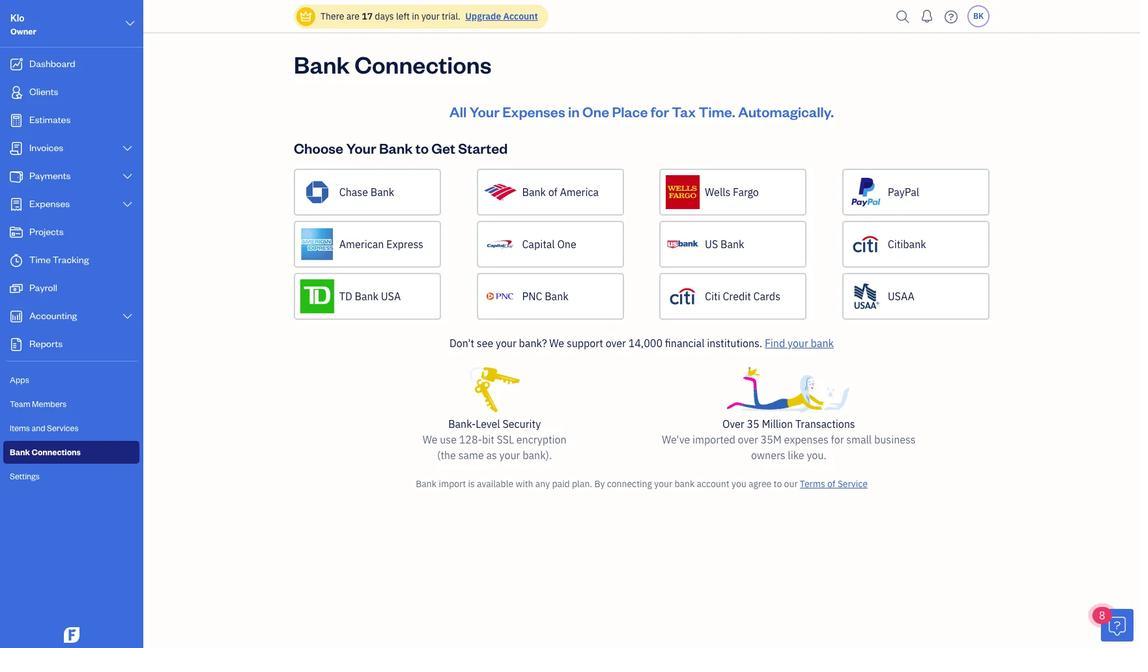 Task type: vqa. For each thing, say whether or not it's contained in the screenshot.
'Transactions'
yes



Task type: describe. For each thing, give the bounding box(es) containing it.
payroll link
[[3, 276, 139, 302]]

us
[[705, 238, 719, 251]]

items
[[10, 423, 30, 433]]

tracking
[[53, 254, 89, 266]]

items and services
[[10, 423, 79, 433]]

128-
[[459, 433, 482, 447]]

your right connecting
[[655, 478, 673, 490]]

projects link
[[3, 220, 139, 246]]

14,000
[[629, 337, 663, 350]]

bank-
[[449, 418, 476, 431]]

wells
[[705, 186, 731, 199]]

chase
[[339, 186, 368, 199]]

imported
[[693, 433, 736, 447]]

transactions
[[796, 418, 856, 431]]

terms of service link
[[800, 478, 868, 490]]

payments link
[[3, 164, 139, 190]]

over for 35m
[[738, 433, 759, 447]]

bank connections inside main element
[[10, 447, 81, 458]]

ssl
[[497, 433, 514, 447]]

tax
[[672, 102, 696, 121]]

client image
[[8, 86, 24, 99]]

your left trial.
[[422, 10, 440, 22]]

your right see at the bottom of page
[[496, 337, 517, 350]]

financial
[[665, 337, 705, 350]]

upgrade account link
[[463, 10, 538, 22]]

citibank
[[888, 238, 927, 251]]

klo owner
[[10, 12, 36, 37]]

chase bank
[[339, 186, 395, 199]]

same
[[459, 449, 484, 462]]

bank left america
[[522, 186, 546, 199]]

capital
[[522, 238, 555, 251]]

agree
[[749, 478, 772, 490]]

place
[[612, 102, 648, 121]]

find your bank link
[[765, 337, 834, 350]]

clients link
[[3, 80, 139, 106]]

like
[[788, 449, 805, 462]]

pnc
[[522, 290, 543, 303]]

choose
[[294, 139, 344, 157]]

bank inside main element
[[10, 447, 30, 458]]

go to help image
[[941, 7, 962, 26]]

see
[[477, 337, 494, 350]]

express
[[387, 238, 424, 251]]

reports link
[[3, 332, 139, 359]]

started
[[458, 139, 508, 157]]

account
[[697, 478, 730, 490]]

dashboard link
[[3, 51, 139, 78]]

paid
[[552, 478, 570, 490]]

0 vertical spatial expenses
[[503, 102, 566, 121]]

resource center badge image
[[1102, 609, 1134, 642]]

terms
[[800, 478, 826, 490]]

invoice image
[[8, 142, 24, 155]]

all your expenses in one place for tax time. automagically.
[[450, 102, 834, 121]]

import
[[439, 478, 466, 490]]

over for 14,000
[[606, 337, 626, 350]]

timer image
[[8, 254, 24, 267]]

bank right the us on the top right
[[721, 238, 745, 251]]

1 vertical spatial in
[[568, 102, 580, 121]]

any
[[536, 478, 550, 490]]

wells fargo
[[705, 186, 759, 199]]

chevron large down image for payments
[[122, 171, 134, 182]]

team members link
[[3, 393, 139, 416]]

settings link
[[3, 465, 139, 488]]

paypal
[[888, 186, 920, 199]]

td bank usa
[[339, 290, 401, 303]]

bit
[[482, 433, 495, 447]]

bank right td
[[355, 290, 379, 303]]

your inside bank-level security we use 128-bit ssl encryption (the same as your bank).
[[500, 449, 520, 462]]

automagically.
[[739, 102, 834, 121]]

payments
[[29, 169, 71, 182]]

1 horizontal spatial we
[[550, 337, 565, 350]]

your right find
[[788, 337, 809, 350]]

you
[[732, 478, 747, 490]]

settings
[[10, 471, 40, 482]]

us bank
[[705, 238, 745, 251]]

accounting link
[[3, 304, 139, 330]]

members
[[32, 399, 67, 409]]

0 horizontal spatial for
[[651, 102, 670, 121]]

with
[[516, 478, 534, 490]]

find
[[765, 337, 786, 350]]

bk
[[974, 11, 984, 21]]

reports
[[29, 338, 63, 350]]

clients
[[29, 85, 58, 98]]

and
[[32, 423, 45, 433]]

connections inside main element
[[32, 447, 81, 458]]

your for choose
[[346, 139, 377, 157]]

owners
[[752, 449, 786, 462]]

crown image
[[299, 9, 313, 23]]

we inside bank-level security we use 128-bit ssl encryption (the same as your bank).
[[423, 433, 438, 447]]

bank right pnc
[[545, 290, 569, 303]]

notifications image
[[917, 3, 938, 29]]

money image
[[8, 282, 24, 295]]

1 horizontal spatial bank
[[811, 337, 834, 350]]

0 vertical spatial bank connections
[[294, 49, 492, 80]]

america
[[560, 186, 599, 199]]

credit
[[723, 290, 752, 303]]

time tracking link
[[3, 248, 139, 274]]

time.
[[699, 102, 736, 121]]

chevron large down image for invoices
[[122, 143, 134, 154]]

dashboard
[[29, 57, 75, 70]]

citi credit cards
[[705, 290, 781, 303]]

projects
[[29, 226, 64, 238]]

report image
[[8, 338, 24, 351]]

account
[[504, 10, 538, 22]]



Task type: locate. For each thing, give the bounding box(es) containing it.
1 vertical spatial bank
[[675, 478, 695, 490]]

35m
[[761, 433, 782, 447]]

1 horizontal spatial over
[[738, 433, 759, 447]]

chevron large down image inside invoices 'link'
[[122, 143, 134, 154]]

0 vertical spatial in
[[412, 10, 420, 22]]

of left america
[[549, 186, 558, 199]]

expenses
[[785, 433, 829, 447]]

over
[[723, 418, 745, 431]]

for inside over 35 million transactions we've imported over 35m expenses for small business owners like you.
[[831, 433, 845, 447]]

invoices
[[29, 141, 63, 154]]

0 vertical spatial one
[[583, 102, 610, 121]]

items and services link
[[3, 417, 139, 440]]

0 horizontal spatial in
[[412, 10, 420, 22]]

business
[[875, 433, 916, 447]]

owner
[[10, 26, 36, 37]]

bank down there
[[294, 49, 350, 80]]

as
[[487, 449, 497, 462]]

0 vertical spatial connections
[[355, 49, 492, 80]]

one
[[583, 102, 610, 121], [558, 238, 577, 251]]

days
[[375, 10, 394, 22]]

to left get
[[416, 139, 429, 157]]

your right choose
[[346, 139, 377, 157]]

1 horizontal spatial in
[[568, 102, 580, 121]]

connections down there are 17 days left in your trial. upgrade account on the top
[[355, 49, 492, 80]]

connecting
[[607, 478, 652, 490]]

left
[[396, 10, 410, 22]]

in right left
[[412, 10, 420, 22]]

0 vertical spatial your
[[470, 102, 500, 121]]

one right capital on the left of the page
[[558, 238, 577, 251]]

8
[[1100, 609, 1106, 623]]

expenses inside expenses link
[[29, 198, 70, 210]]

capital one
[[522, 238, 577, 251]]

bank
[[294, 49, 350, 80], [379, 139, 413, 157], [371, 186, 395, 199], [522, 186, 546, 199], [721, 238, 745, 251], [355, 290, 379, 303], [545, 290, 569, 303], [10, 447, 30, 458], [416, 478, 437, 490]]

team members
[[10, 399, 67, 409]]

citi
[[705, 290, 721, 303]]

bk button
[[968, 5, 990, 27]]

freshbooks image
[[61, 628, 82, 643]]

bank right find
[[811, 337, 834, 350]]

expenses link
[[3, 192, 139, 218]]

bank left get
[[379, 139, 413, 157]]

bank connections down items and services
[[10, 447, 81, 458]]

0 vertical spatial bank
[[811, 337, 834, 350]]

all
[[450, 102, 467, 121]]

bank import is available with any paid plan. by connecting your bank account you agree to our terms of service
[[416, 478, 868, 490]]

team
[[10, 399, 30, 409]]

apps
[[10, 375, 29, 385]]

are
[[347, 10, 360, 22]]

of right terms on the right of page
[[828, 478, 836, 490]]

expenses up started
[[503, 102, 566, 121]]

trial.
[[442, 10, 461, 22]]

level
[[476, 418, 500, 431]]

for down "transactions" at the right bottom
[[831, 433, 845, 447]]

1 horizontal spatial expenses
[[503, 102, 566, 121]]

we left use
[[423, 433, 438, 447]]

17
[[362, 10, 373, 22]]

encryption
[[517, 433, 567, 447]]

expenses
[[503, 102, 566, 121], [29, 198, 70, 210]]

plan.
[[572, 478, 593, 490]]

to
[[416, 139, 429, 157], [774, 478, 782, 490]]

0 vertical spatial to
[[416, 139, 429, 157]]

over 35 million transactions we've imported over 35m expenses for small business owners like you.
[[662, 418, 916, 462]]

bank?
[[519, 337, 547, 350]]

bank-level security we use 128-bit ssl encryption (the same as your bank).
[[423, 418, 567, 462]]

over inside over 35 million transactions we've imported over 35m expenses for small business owners like you.
[[738, 433, 759, 447]]

over down 35 at right bottom
[[738, 433, 759, 447]]

your
[[470, 102, 500, 121], [346, 139, 377, 157]]

0 horizontal spatial to
[[416, 139, 429, 157]]

expense image
[[8, 198, 24, 211]]

for
[[651, 102, 670, 121], [831, 433, 845, 447]]

estimate image
[[8, 114, 24, 127]]

upgrade
[[466, 10, 501, 22]]

american
[[339, 238, 384, 251]]

chevron large down image
[[122, 199, 134, 210]]

your right all
[[470, 102, 500, 121]]

0 horizontal spatial connections
[[32, 447, 81, 458]]

0 horizontal spatial expenses
[[29, 198, 70, 210]]

your down ssl
[[500, 449, 520, 462]]

1 vertical spatial expenses
[[29, 198, 70, 210]]

project image
[[8, 226, 24, 239]]

1 vertical spatial one
[[558, 238, 577, 251]]

1 horizontal spatial bank connections
[[294, 49, 492, 80]]

0 vertical spatial for
[[651, 102, 670, 121]]

you.
[[807, 449, 827, 462]]

1 vertical spatial bank connections
[[10, 447, 81, 458]]

bank down items
[[10, 447, 30, 458]]

for left tax on the right top of the page
[[651, 102, 670, 121]]

invoices link
[[3, 136, 139, 162]]

bank).
[[523, 449, 552, 462]]

get
[[432, 139, 456, 157]]

0 horizontal spatial over
[[606, 337, 626, 350]]

1 horizontal spatial to
[[774, 478, 782, 490]]

we right bank?
[[550, 337, 565, 350]]

1 vertical spatial of
[[828, 478, 836, 490]]

search image
[[893, 7, 914, 26]]

bank right the chase
[[371, 186, 395, 199]]

bank connections down 'days' on the left top of page
[[294, 49, 492, 80]]

1 horizontal spatial for
[[831, 433, 845, 447]]

0 horizontal spatial one
[[558, 238, 577, 251]]

million
[[762, 418, 793, 431]]

1 horizontal spatial your
[[470, 102, 500, 121]]

use
[[440, 433, 457, 447]]

chevron large down image for accounting
[[122, 312, 134, 322]]

1 horizontal spatial one
[[583, 102, 610, 121]]

in left place
[[568, 102, 580, 121]]

1 vertical spatial connections
[[32, 447, 81, 458]]

0 vertical spatial we
[[550, 337, 565, 350]]

0 vertical spatial of
[[549, 186, 558, 199]]

time tracking
[[29, 254, 89, 266]]

1 vertical spatial your
[[346, 139, 377, 157]]

by
[[595, 478, 605, 490]]

security
[[503, 418, 541, 431]]

connections
[[355, 49, 492, 80], [32, 447, 81, 458]]

bank left account
[[675, 478, 695, 490]]

0 horizontal spatial bank
[[675, 478, 695, 490]]

is
[[468, 478, 475, 490]]

over
[[606, 337, 626, 350], [738, 433, 759, 447]]

choose your bank to get started
[[294, 139, 508, 157]]

apps link
[[3, 369, 139, 392]]

don't
[[450, 337, 475, 350]]

there are 17 days left in your trial. upgrade account
[[321, 10, 538, 22]]

0 horizontal spatial of
[[549, 186, 558, 199]]

available
[[477, 478, 514, 490]]

0 horizontal spatial we
[[423, 433, 438, 447]]

1 horizontal spatial of
[[828, 478, 836, 490]]

payment image
[[8, 170, 24, 183]]

chevron large down image
[[124, 16, 136, 31], [122, 143, 134, 154], [122, 171, 134, 182], [122, 312, 134, 322]]

1 vertical spatial to
[[774, 478, 782, 490]]

bank left import
[[416, 478, 437, 490]]

pnc bank
[[522, 290, 569, 303]]

expenses down payments
[[29, 198, 70, 210]]

connections down services
[[32, 447, 81, 458]]

we
[[550, 337, 565, 350], [423, 433, 438, 447]]

support
[[567, 337, 604, 350]]

1 horizontal spatial connections
[[355, 49, 492, 80]]

one left place
[[583, 102, 610, 121]]

1 vertical spatial over
[[738, 433, 759, 447]]

1 vertical spatial for
[[831, 433, 845, 447]]

0 vertical spatial over
[[606, 337, 626, 350]]

chart image
[[8, 310, 24, 323]]

8 button
[[1093, 608, 1134, 642]]

1 vertical spatial we
[[423, 433, 438, 447]]

usaa
[[888, 290, 915, 303]]

accounting
[[29, 310, 77, 322]]

don't see your bank? we support over 14,000 financial institutions. find your bank
[[450, 337, 834, 350]]

klo
[[10, 12, 24, 24]]

over left 14,000
[[606, 337, 626, 350]]

0 horizontal spatial bank connections
[[10, 447, 81, 458]]

your for all
[[470, 102, 500, 121]]

main element
[[0, 0, 176, 649]]

dashboard image
[[8, 58, 24, 71]]

0 horizontal spatial your
[[346, 139, 377, 157]]

of
[[549, 186, 558, 199], [828, 478, 836, 490]]

payroll
[[29, 282, 57, 294]]

to left our
[[774, 478, 782, 490]]

usa
[[381, 290, 401, 303]]

35
[[747, 418, 760, 431]]

chevron large down image inside payments link
[[122, 171, 134, 182]]

td
[[339, 290, 352, 303]]



